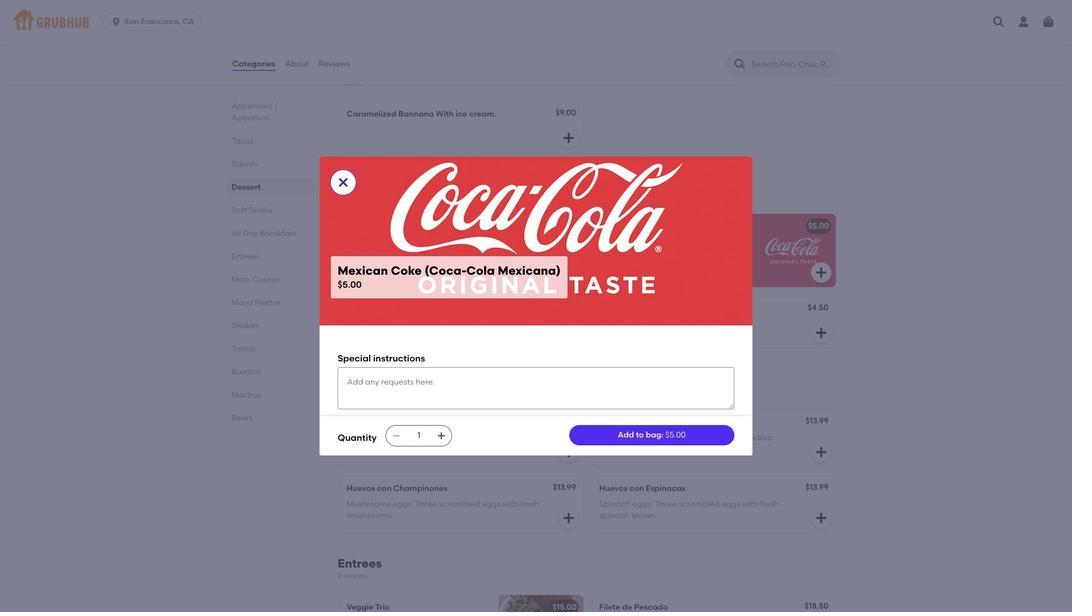 Task type: locate. For each thing, give the bounding box(es) containing it.
entrees up 'main'
[[232, 252, 260, 262]]

0 vertical spatial soft
[[338, 176, 362, 190]]

1 vertical spatial cola
[[467, 264, 495, 278]]

1 horizontal spatial fresh
[[760, 500, 779, 510]]

1 horizontal spatial all
[[338, 372, 354, 386]]

three for mushrooms eggs. three scrambled eggs with fresh mushrooms.
[[415, 500, 437, 510]]

0 vertical spatial drinks
[[365, 176, 402, 190]]

appetizers / aperitivos
[[232, 101, 278, 123]]

to
[[636, 431, 644, 440]]

con
[[377, 484, 392, 494], [630, 484, 644, 494]]

bag:
[[646, 431, 664, 440]]

coke
[[634, 222, 654, 231], [391, 264, 422, 278]]

0 vertical spatial mexicana)
[[704, 222, 745, 231]]

mexican for mexican coke (coca-cola mexicana)
[[599, 222, 632, 231]]

bebidas.
[[338, 192, 366, 200]]

eggs inside "mushrooms eggs. three scrambled eggs with fresh mushrooms."
[[482, 500, 501, 510]]

2 fresh from the left
[[760, 500, 779, 510]]

con up mushrooms
[[377, 484, 392, 494]]

svg image
[[992, 15, 1006, 29], [111, 16, 122, 28], [562, 266, 576, 280], [815, 266, 828, 280], [562, 327, 576, 340], [392, 432, 401, 441], [437, 432, 446, 441], [562, 512, 576, 526], [815, 512, 828, 526]]

1 horizontal spatial breakfast
[[383, 372, 441, 386]]

with inside "mexican style. three scrambled eggs with tomatoes, onions and green bell peppers."
[[489, 434, 505, 443]]

0 vertical spatial mexican
[[599, 222, 632, 231]]

drinks for soft drinks
[[249, 206, 272, 215]]

day down soft drinks in the left of the page
[[243, 229, 258, 239]]

2 vertical spatial $5.00
[[666, 431, 686, 440]]

three up fresca.
[[599, 434, 621, 443]]

scrambled up "green"
[[426, 434, 467, 443]]

mexican inside mexican coke (coca-cola mexicana) $5.00
[[338, 264, 388, 278]]

breakfast inside all day breakfast desayunos.
[[383, 372, 441, 386]]

eggs. down "huevos con champinones"
[[393, 500, 414, 510]]

1 vertical spatial mexican
[[338, 264, 388, 278]]

all up "desayunos."
[[338, 372, 354, 386]]

fresh inside "mushrooms eggs. three scrambled eggs with fresh mushrooms."
[[521, 500, 539, 510]]

three inside "mexican style. three scrambled eggs with tomatoes, onions and green bell peppers."
[[402, 434, 424, 443]]

huevos for huevos rancheros
[[599, 418, 628, 427]]

0 horizontal spatial soft
[[232, 206, 247, 215]]

1 horizontal spatial entrees
[[338, 557, 382, 571]]

about
[[285, 59, 309, 69]]

2 eggs. from the left
[[633, 500, 653, 510]]

main navigation navigation
[[0, 0, 1072, 44]]

scrambled inside "mushrooms eggs. three scrambled eggs with fresh mushrooms."
[[439, 500, 480, 510]]

1 horizontal spatial coke
[[634, 222, 654, 231]]

salsa
[[753, 434, 772, 443]]

huevos con espinacas
[[599, 484, 686, 494]]

drinks up bebidas.
[[365, 176, 402, 190]]

soft for soft drinks
[[232, 206, 247, 215]]

eggs inside spinach eggs. three scrambled eggs with fresh spinach leaves.
[[722, 500, 741, 510]]

mexicana) for mexican coke (coca-cola mexicana) $5.00
[[498, 264, 561, 278]]

1 vertical spatial (coca-
[[425, 264, 467, 278]]

eggs. inside spinach eggs. three scrambled eggs with fresh spinach leaves.
[[633, 500, 653, 510]]

day inside all day breakfast desayunos.
[[357, 372, 380, 386]]

caramelized bannana with ice cream.
[[347, 109, 497, 119]]

1 horizontal spatial day
[[357, 372, 380, 386]]

coke inside mexican coke (coca-cola mexicana) $5.00
[[391, 264, 422, 278]]

1 fresh from the left
[[521, 500, 539, 510]]

huevos a la mexicana
[[347, 418, 431, 427]]

special
[[338, 354, 371, 364]]

spinach
[[599, 512, 630, 521]]

0 horizontal spatial $4.50
[[555, 304, 576, 313]]

0 horizontal spatial con
[[377, 484, 392, 494]]

$5.00 inside mexican coke (coca-cola mexicana) $5.00
[[338, 280, 362, 291]]

1 vertical spatial soft
[[232, 206, 247, 215]]

scrambled inside "mexican style. three scrambled eggs with tomatoes, onions and green bell peppers."
[[426, 434, 467, 443]]

three inside "mushrooms eggs. three scrambled eggs with fresh mushrooms."
[[415, 500, 437, 510]]

three fried sunny side eggs topped with salsa fresca.
[[599, 434, 772, 455]]

$5.00
[[808, 222, 829, 231], [338, 280, 362, 291], [666, 431, 686, 440]]

0 vertical spatial cola
[[684, 222, 702, 231]]

mexican up jarritos
[[338, 264, 388, 278]]

(coca-
[[656, 222, 684, 231], [425, 264, 467, 278]]

mexican style. three scrambled eggs with tomatoes, onions and green bell peppers.
[[347, 434, 505, 455]]

platter
[[255, 298, 281, 308]]

dessert for dessert postres.
[[338, 63, 383, 78]]

eggs.
[[393, 500, 414, 510], [633, 500, 653, 510]]

rancheros
[[630, 418, 671, 427]]

drinks inside soft drinks bebidas.
[[365, 176, 402, 190]]

mushrooms.
[[347, 512, 394, 521]]

salads
[[232, 160, 258, 169]]

reviews button
[[318, 44, 351, 85]]

coke for mexican coke (coca-cola mexicana) $5.00
[[391, 264, 422, 278]]

entrees for entrees entradas.
[[338, 557, 382, 571]]

all for all day breakfast desayunos.
[[338, 372, 354, 386]]

appetizers
[[232, 101, 272, 111]]

jarritos
[[347, 305, 377, 314]]

dessert up postres.
[[338, 63, 383, 78]]

caramelized
[[347, 109, 397, 119]]

day
[[243, 229, 258, 239], [357, 372, 380, 386]]

1 $4.50 from the left
[[555, 304, 576, 313]]

scrambled inside spinach eggs. three scrambled eggs with fresh spinach leaves.
[[679, 500, 720, 510]]

$13.99 for mexican style. three scrambled eggs with tomatoes, onions and green bell peppers.
[[553, 417, 576, 426]]

spinach eggs. three scrambled eggs with fresh spinach leaves.
[[599, 500, 779, 521]]

0 horizontal spatial cola
[[467, 264, 495, 278]]

burritos
[[232, 368, 261, 377]]

mexican right $3.50
[[599, 222, 632, 231]]

entrees up entradas.
[[338, 557, 382, 571]]

topped
[[705, 434, 733, 443]]

0 vertical spatial day
[[243, 229, 258, 239]]

1 vertical spatial entrees
[[338, 557, 382, 571]]

all inside all day breakfast desayunos.
[[338, 372, 354, 386]]

postres.
[[338, 79, 363, 87]]

1 horizontal spatial mexicana)
[[704, 222, 745, 231]]

0 horizontal spatial entrees
[[232, 252, 260, 262]]

0 horizontal spatial eggs.
[[393, 500, 414, 510]]

all down soft drinks in the left of the page
[[232, 229, 241, 239]]

drinks
[[365, 176, 402, 190], [249, 206, 272, 215]]

eggs. inside "mushrooms eggs. three scrambled eggs with fresh mushrooms."
[[393, 500, 414, 510]]

breakfast down soft drinks in the left of the page
[[260, 229, 297, 239]]

soft up all day breakfast
[[232, 206, 247, 215]]

0 vertical spatial dessert
[[338, 63, 383, 78]]

fresca.
[[599, 445, 625, 455]]

1 vertical spatial drinks
[[249, 206, 272, 215]]

0 vertical spatial coke
[[634, 222, 654, 231]]

0 vertical spatial breakfast
[[260, 229, 297, 239]]

2 $4.50 from the left
[[808, 304, 829, 313]]

fresh inside spinach eggs. three scrambled eggs with fresh spinach leaves.
[[760, 500, 779, 510]]

eggs inside "mexican style. three scrambled eggs with tomatoes, onions and green bell peppers."
[[469, 434, 487, 443]]

leaves.
[[632, 512, 658, 521]]

(coca- inside mexican coke (coca-cola mexicana) $5.00
[[425, 264, 467, 278]]

mexican up tomatoes,
[[347, 434, 379, 443]]

mexican
[[599, 222, 632, 231], [338, 264, 388, 278], [347, 434, 379, 443]]

special instructions
[[338, 354, 425, 364]]

water
[[679, 305, 703, 314]]

breakfast down instructions
[[383, 372, 441, 386]]

0 horizontal spatial fresh
[[521, 500, 539, 510]]

course
[[252, 275, 280, 285]]

mexicana) inside mexican coke (coca-cola mexicana) $5.00
[[498, 264, 561, 278]]

scrambled down espinacas
[[679, 500, 720, 510]]

con for champinones
[[377, 484, 392, 494]]

$13.99 for three fried sunny side eggs topped with salsa fresca.
[[806, 417, 829, 426]]

drinks up all day breakfast
[[249, 206, 272, 215]]

three down espinacas
[[655, 500, 677, 510]]

0 horizontal spatial $5.00
[[338, 280, 362, 291]]

three up and
[[402, 434, 424, 443]]

0 vertical spatial $5.00
[[808, 222, 829, 231]]

1 vertical spatial day
[[357, 372, 380, 386]]

1 horizontal spatial con
[[630, 484, 644, 494]]

1 horizontal spatial eggs.
[[633, 500, 653, 510]]

0 horizontal spatial coke
[[391, 264, 422, 278]]

huevos up mushrooms
[[347, 484, 375, 494]]

0 horizontal spatial mexicana)
[[498, 264, 561, 278]]

huevos for huevos a la mexicana
[[347, 418, 375, 427]]

2 horizontal spatial $5.00
[[808, 222, 829, 231]]

breakfast for all day breakfast desayunos.
[[383, 372, 441, 386]]

1 horizontal spatial $5.00
[[666, 431, 686, 440]]

0 vertical spatial entrees
[[232, 252, 260, 262]]

soft drinks
[[232, 206, 272, 215]]

dessert
[[338, 63, 383, 78], [232, 183, 261, 192]]

1 horizontal spatial drinks
[[365, 176, 402, 190]]

1 horizontal spatial soft
[[338, 176, 362, 190]]

soft up bebidas.
[[338, 176, 362, 190]]

Special instructions text field
[[338, 368, 735, 410]]

scrambled down champinones
[[439, 500, 480, 510]]

bell
[[456, 445, 470, 455]]

eggs inside three fried sunny side eggs topped with salsa fresca.
[[684, 434, 703, 443]]

main course
[[232, 275, 280, 285]]

0 horizontal spatial drinks
[[249, 206, 272, 215]]

0 horizontal spatial breakfast
[[260, 229, 297, 239]]

huevos rancheros
[[599, 418, 671, 427]]

huevos con champinones
[[347, 484, 448, 494]]

0 horizontal spatial (coca-
[[425, 264, 467, 278]]

huevos
[[347, 418, 375, 427], [599, 418, 628, 427], [347, 484, 375, 494], [599, 484, 628, 494]]

fresh
[[521, 500, 539, 510], [760, 500, 779, 510]]

desayunos.
[[338, 388, 375, 395]]

1 horizontal spatial dessert
[[338, 63, 383, 78]]

entrees
[[232, 252, 260, 262], [338, 557, 382, 571]]

0 horizontal spatial all
[[232, 229, 241, 239]]

con up spinach
[[630, 484, 644, 494]]

cola inside mexican coke (coca-cola mexicana) $5.00
[[467, 264, 495, 278]]

1 con from the left
[[377, 484, 392, 494]]

cola
[[684, 222, 702, 231], [467, 264, 495, 278]]

beers
[[232, 414, 253, 423]]

all
[[232, 229, 241, 239], [338, 372, 354, 386]]

1 vertical spatial mexicana)
[[498, 264, 561, 278]]

huevos up quantity
[[347, 418, 375, 427]]

0 horizontal spatial dessert
[[232, 183, 261, 192]]

champinones
[[393, 484, 448, 494]]

1 vertical spatial $5.00
[[338, 280, 362, 291]]

0 vertical spatial all
[[232, 229, 241, 239]]

three for mexican style. three scrambled eggs with tomatoes, onions and green bell peppers.
[[402, 434, 424, 443]]

2 vertical spatial mexican
[[347, 434, 379, 443]]

eggs for huevos con espinacas
[[722, 500, 741, 510]]

1 horizontal spatial $4.50
[[808, 304, 829, 313]]

$4.50
[[555, 304, 576, 313], [808, 304, 829, 313]]

$13.99
[[553, 417, 576, 426], [806, 417, 829, 426], [553, 483, 576, 493], [806, 483, 829, 493]]

day for all day breakfast
[[243, 229, 258, 239]]

huevos up add
[[599, 418, 628, 427]]

1 vertical spatial breakfast
[[383, 372, 441, 386]]

mexicana)
[[704, 222, 745, 231], [498, 264, 561, 278]]

with inside spinach eggs. three scrambled eggs with fresh spinach leaves.
[[743, 500, 759, 510]]

dessert down salads
[[232, 183, 261, 192]]

soft inside soft drinks bebidas.
[[338, 176, 362, 190]]

three
[[402, 434, 424, 443], [599, 434, 621, 443], [415, 500, 437, 510], [655, 500, 677, 510]]

2 con from the left
[[630, 484, 644, 494]]

scrambled for huevos con champinones
[[439, 500, 480, 510]]

huevos up spinach
[[599, 484, 628, 494]]

mexican inside "mexican style. three scrambled eggs with tomatoes, onions and green bell peppers."
[[347, 434, 379, 443]]

1 vertical spatial all
[[338, 372, 354, 386]]

three inside spinach eggs. three scrambled eggs with fresh spinach leaves.
[[655, 500, 677, 510]]

veggie trio image
[[499, 596, 584, 613]]

day up "desayunos."
[[357, 372, 380, 386]]

with for spinach eggs. three scrambled eggs with fresh spinach leaves.
[[743, 500, 759, 510]]

svg image
[[1042, 15, 1056, 29], [562, 131, 576, 145], [337, 176, 350, 189], [815, 327, 828, 340], [562, 446, 576, 459], [815, 446, 828, 459]]

three down champinones
[[415, 500, 437, 510]]

with inside three fried sunny side eggs topped with salsa fresca.
[[735, 434, 751, 443]]

categories button
[[232, 44, 276, 85]]

sparkling
[[640, 305, 677, 314]]

Search Poc-Chuc Restaurant search field
[[751, 59, 837, 70]]

three inside three fried sunny side eggs topped with salsa fresca.
[[599, 434, 621, 443]]

de
[[622, 603, 632, 613]]

1 vertical spatial dessert
[[232, 183, 261, 192]]

with inside "mushrooms eggs. three scrambled eggs with fresh mushrooms."
[[503, 500, 519, 510]]

1 horizontal spatial cola
[[684, 222, 702, 231]]

ice
[[456, 109, 467, 119]]

1 vertical spatial coke
[[391, 264, 422, 278]]

eggs. up leaves.
[[633, 500, 653, 510]]

1 horizontal spatial (coca-
[[656, 222, 684, 231]]

green
[[432, 445, 454, 455]]

breakfast for all day breakfast
[[260, 229, 297, 239]]

eggs for huevos rancheros
[[684, 434, 703, 443]]

breakfast
[[260, 229, 297, 239], [383, 372, 441, 386]]

1 eggs. from the left
[[393, 500, 414, 510]]

0 vertical spatial (coca-
[[656, 222, 684, 231]]

pellegrino sparkling water
[[599, 305, 703, 314]]

0 horizontal spatial day
[[243, 229, 258, 239]]

a
[[377, 418, 382, 427]]

spinach
[[599, 500, 631, 510]]



Task type: describe. For each thing, give the bounding box(es) containing it.
and
[[415, 445, 430, 455]]

cola for mexican coke (coca-cola mexicana)
[[684, 222, 702, 231]]

pescado
[[634, 603, 668, 613]]

all day breakfast
[[232, 229, 297, 239]]

sunny
[[642, 434, 665, 443]]

entrees entradas.
[[338, 557, 382, 581]]

soft drinks bebidas.
[[338, 176, 402, 200]]

tacos
[[232, 136, 254, 146]]

coke for mexican coke (coca-cola mexicana)
[[634, 222, 654, 231]]

about button
[[285, 44, 310, 85]]

filete de pescado
[[599, 603, 668, 613]]

reviews
[[319, 59, 350, 69]]

aperitivos
[[232, 113, 270, 123]]

peppers.
[[471, 445, 505, 455]]

maya platter
[[232, 298, 281, 308]]

eggs. for mushrooms
[[393, 500, 414, 510]]

espinacas
[[646, 484, 686, 494]]

$9.00
[[556, 108, 576, 118]]

quantity
[[338, 433, 377, 443]]

add to bag: $5.00
[[618, 431, 686, 440]]

(coca- for mexican coke (coca-cola mexicana) $5.00
[[425, 264, 467, 278]]

mushrooms
[[347, 500, 391, 510]]

huevos for huevos con champinones
[[347, 484, 375, 494]]

filete
[[599, 603, 621, 613]]

veggie
[[347, 603, 374, 613]]

scrambled for huevos a la mexicana
[[426, 434, 467, 443]]

can
[[347, 222, 363, 231]]

three for spinach eggs. three scrambled eggs with fresh spinach leaves.
[[655, 500, 677, 510]]

trio
[[375, 603, 390, 613]]

eggs. for spinach
[[633, 500, 653, 510]]

$4.50 for jarritos
[[555, 304, 576, 313]]

eggs for huevos con champinones
[[482, 500, 501, 510]]

fresh for mushrooms eggs. three scrambled eggs with fresh mushrooms.
[[521, 500, 539, 510]]

$13.99 for spinach eggs. three scrambled eggs with fresh spinach leaves.
[[806, 483, 829, 493]]

eggs for huevos a la mexicana
[[469, 434, 487, 443]]

francisco,
[[141, 17, 181, 27]]

la
[[384, 418, 392, 427]]

Input item quantity number field
[[407, 426, 431, 447]]

san francisco, ca
[[124, 17, 195, 27]]

main
[[232, 275, 251, 285]]

all day breakfast desayunos.
[[338, 372, 441, 395]]

nachos
[[232, 391, 261, 400]]

mexican coke (coca-cola mexicana)
[[599, 222, 745, 231]]

mushrooms eggs. three scrambled eggs with fresh mushrooms.
[[347, 500, 539, 521]]

san
[[124, 17, 139, 27]]

veggie trio
[[347, 603, 390, 613]]

pellegrino
[[599, 305, 638, 314]]

add
[[618, 431, 634, 440]]

with
[[436, 109, 454, 119]]

tomatoes,
[[347, 445, 386, 455]]

side
[[667, 434, 682, 443]]

$3.50
[[556, 221, 576, 230]]

mexicana
[[393, 418, 431, 427]]

drinks for soft drinks bebidas.
[[365, 176, 402, 190]]

tortas
[[232, 345, 255, 354]]

entradas.
[[338, 573, 369, 581]]

con for espinacas
[[630, 484, 644, 494]]

onions
[[388, 445, 413, 455]]

huevos for huevos con espinacas
[[599, 484, 628, 494]]

instructions
[[373, 354, 425, 364]]

soft for soft drinks bebidas.
[[338, 176, 362, 190]]

style.
[[381, 434, 400, 443]]

scrambled for huevos con espinacas
[[679, 500, 720, 510]]

categories
[[232, 59, 276, 69]]

fried
[[623, 434, 641, 443]]

$15.00
[[553, 603, 577, 613]]

maya
[[232, 298, 253, 308]]

san francisco, ca button
[[103, 13, 206, 31]]

mexican coke (coca-cola mexicana) $5.00
[[338, 264, 561, 291]]

svg image inside main navigation navigation
[[1042, 15, 1056, 29]]

fresh for spinach eggs. three scrambled eggs with fresh spinach leaves.
[[760, 500, 779, 510]]

$18.50
[[805, 602, 829, 612]]

dessert for dessert
[[232, 183, 261, 192]]

can soda
[[347, 222, 385, 231]]

mexicana) for mexican coke (coca-cola mexicana)
[[704, 222, 745, 231]]

ca
[[183, 17, 195, 27]]

mexican for mexican style. three scrambled eggs with tomatoes, onions and green bell peppers.
[[347, 434, 379, 443]]

dessert postres.
[[338, 63, 383, 87]]

cream.
[[469, 109, 497, 119]]

cola for mexican coke (coca-cola mexicana) $5.00
[[467, 264, 495, 278]]

soda
[[365, 222, 385, 231]]

svg image inside san francisco, ca button
[[111, 16, 122, 28]]

shakes
[[232, 321, 259, 331]]

(coca- for mexican coke (coca-cola mexicana)
[[656, 222, 684, 231]]

$4.50 for pellegrino sparkling water
[[808, 304, 829, 313]]

all for all day breakfast
[[232, 229, 241, 239]]

bannana
[[399, 109, 434, 119]]

mexican for mexican coke (coca-cola mexicana) $5.00
[[338, 264, 388, 278]]

with for mexican style. three scrambled eggs with tomatoes, onions and green bell peppers.
[[489, 434, 505, 443]]

with for mushrooms eggs. three scrambled eggs with fresh mushrooms.
[[503, 500, 519, 510]]

search icon image
[[734, 58, 747, 71]]

day for all day breakfast desayunos.
[[357, 372, 380, 386]]

mexican coke (coca-cola mexicana) image
[[752, 214, 836, 288]]

entrees for entrees
[[232, 252, 260, 262]]

$13.99 for mushrooms eggs. three scrambled eggs with fresh mushrooms.
[[553, 483, 576, 493]]



Task type: vqa. For each thing, say whether or not it's contained in the screenshot.
(84)
no



